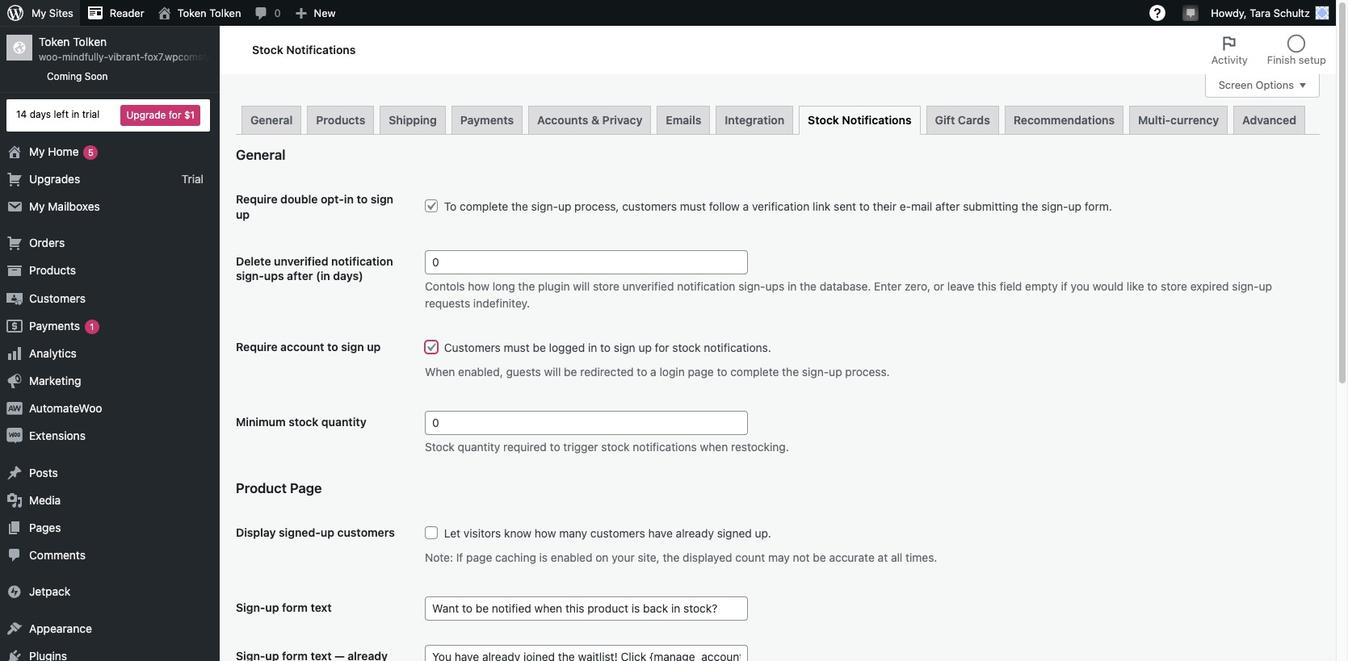 Task type: locate. For each thing, give the bounding box(es) containing it.
long
[[493, 279, 515, 293]]

must up guests on the left bottom of the page
[[504, 341, 530, 354]]

marketing link
[[0, 368, 220, 395]]

0 vertical spatial general
[[250, 113, 293, 126]]

howdy,
[[1211, 6, 1247, 19]]

tolken inside token tolken woo-mindfully-vibrant-fox7.wpcomstaging.com coming soon
[[73, 35, 107, 48]]

sign- up notifications.
[[739, 279, 765, 293]]

complete right to
[[460, 199, 508, 213]]

0 vertical spatial products
[[316, 113, 365, 126]]

advanced link
[[1234, 105, 1305, 134]]

up right the expired on the top right
[[1259, 279, 1272, 293]]

up up when enabled, guests will be redirected to a login page to complete the sign-up process.
[[639, 341, 652, 354]]

1 vertical spatial must
[[504, 341, 530, 354]]

up down page
[[321, 526, 334, 540]]

1 vertical spatial tolken
[[73, 35, 107, 48]]

1 vertical spatial a
[[650, 365, 657, 379]]

0 horizontal spatial after
[[287, 269, 313, 283]]

cards
[[958, 113, 990, 126]]

all
[[891, 551, 903, 565]]

customers left let visitors know how many customers have already signed up. option
[[337, 526, 395, 540]]

0 vertical spatial token
[[177, 6, 207, 19]]

my sites link
[[0, 0, 80, 26]]

0 horizontal spatial customers
[[29, 291, 86, 305]]

how left long
[[468, 279, 489, 293]]

plugin
[[538, 279, 570, 293]]

0 horizontal spatial a
[[650, 365, 657, 379]]

notification
[[331, 254, 393, 268], [677, 279, 735, 293]]

to up redirected on the bottom of the page
[[600, 341, 611, 354]]

must left follow
[[680, 199, 706, 213]]

0 horizontal spatial for
[[169, 109, 181, 121]]

1 horizontal spatial tolken
[[209, 6, 241, 19]]

notification up days)
[[331, 254, 393, 268]]

0 vertical spatial customers
[[29, 291, 86, 305]]

be left logged
[[533, 341, 546, 354]]

customers link
[[0, 285, 220, 312]]

stock up login
[[672, 341, 701, 354]]

notifications
[[286, 42, 356, 56], [842, 113, 912, 126]]

require inside 'require double opt-in to sign up'
[[236, 193, 278, 206]]

media link
[[0, 487, 220, 515]]

2 horizontal spatial stock
[[672, 341, 701, 354]]

Minimum stock quantity number field
[[425, 411, 748, 435]]

stock right trigger
[[601, 440, 630, 454]]

1 vertical spatial payments
[[29, 319, 80, 333]]

unverified inside delete unverified notification sign-ups after (in days)
[[274, 254, 328, 268]]

products link right general link
[[307, 105, 374, 134]]

how up 'is'
[[535, 527, 556, 540]]

be right not
[[813, 551, 826, 565]]

times.
[[906, 551, 937, 565]]

mail
[[911, 199, 932, 213]]

signed
[[717, 527, 752, 540]]

e-
[[900, 199, 911, 213]]

emails link
[[657, 105, 710, 134]]

1 horizontal spatial customers
[[444, 341, 501, 354]]

sign right account
[[341, 340, 364, 354]]

tab list containing activity
[[1202, 26, 1336, 74]]

1 vertical spatial notification
[[677, 279, 735, 293]]

1 horizontal spatial must
[[680, 199, 706, 213]]

0 link
[[248, 0, 287, 26]]

to complete the sign-up process, customers must follow a verification link sent to their e-mail after submitting the sign-up form.
[[441, 199, 1112, 213]]

1 vertical spatial quantity
[[458, 440, 500, 454]]

to right like
[[1147, 279, 1158, 293]]

1 horizontal spatial how
[[535, 527, 556, 540]]

tolken up mindfully-
[[73, 35, 107, 48]]

quantity up page
[[321, 415, 367, 429]]

0 vertical spatial for
[[169, 109, 181, 121]]

1 require from the top
[[236, 193, 278, 206]]

for left $1 at left top
[[169, 109, 181, 121]]

&
[[591, 113, 599, 126]]

2 vertical spatial be
[[813, 551, 826, 565]]

automatewoo link
[[0, 395, 220, 423]]

a left login
[[650, 365, 657, 379]]

ups left database.
[[765, 279, 785, 293]]

require for require double opt-in to sign up
[[236, 193, 278, 206]]

up left process, at the left of the page
[[558, 199, 571, 213]]

1 vertical spatial after
[[287, 269, 313, 283]]

require left account
[[236, 340, 278, 354]]

quantity left "required"
[[458, 440, 500, 454]]

database.
[[820, 279, 871, 293]]

sent
[[834, 199, 856, 213]]

1 horizontal spatial unverified
[[623, 279, 674, 293]]

to left trigger
[[550, 440, 560, 454]]

notifications left gift at the right
[[842, 113, 912, 126]]

posts
[[29, 466, 58, 480]]

gift cards link
[[926, 105, 999, 134]]

require left double
[[236, 193, 278, 206]]

how
[[468, 279, 489, 293], [535, 527, 556, 540]]

payments inside main menu navigation
[[29, 319, 80, 333]]

my inside the toolbar navigation
[[32, 6, 46, 19]]

token
[[177, 6, 207, 19], [39, 35, 70, 48]]

0 horizontal spatial must
[[504, 341, 530, 354]]

1 horizontal spatial ups
[[765, 279, 785, 293]]

sign-up form text
[[236, 601, 332, 615]]

days
[[30, 108, 51, 121]]

sign- down delete
[[236, 269, 264, 283]]

1 vertical spatial customers
[[444, 341, 501, 354]]

multi-
[[1138, 113, 1171, 126]]

1 horizontal spatial token
[[177, 6, 207, 19]]

0 vertical spatial complete
[[460, 199, 508, 213]]

0 vertical spatial must
[[680, 199, 706, 213]]

finish
[[1267, 53, 1296, 66]]

my left sites
[[32, 6, 46, 19]]

this
[[978, 279, 997, 293]]

0 vertical spatial payments
[[460, 113, 514, 126]]

form
[[282, 601, 308, 615]]

unverified down "delete unverified notification sign-ups after (in days)" number field
[[623, 279, 674, 293]]

1 vertical spatial my
[[29, 144, 45, 158]]

marketing
[[29, 374, 81, 388]]

0 horizontal spatial products
[[29, 264, 76, 277]]

1 horizontal spatial page
[[688, 365, 714, 379]]

0 horizontal spatial token
[[39, 35, 70, 48]]

customers up your at left
[[590, 527, 645, 540]]

sign- left process.
[[802, 365, 829, 379]]

0 vertical spatial how
[[468, 279, 489, 293]]

products right general link
[[316, 113, 365, 126]]

products link up 1
[[0, 257, 220, 285]]

after right mail
[[936, 199, 960, 213]]

activity button
[[1202, 26, 1258, 74]]

trigger
[[563, 440, 598, 454]]

token up fox7.wpcomstaging.com
[[177, 6, 207, 19]]

1 horizontal spatial store
[[1161, 279, 1187, 293]]

in right left
[[71, 108, 79, 121]]

1 vertical spatial products
[[29, 264, 76, 277]]

0 horizontal spatial notifications
[[286, 42, 356, 56]]

tolken for token tolken
[[209, 6, 241, 19]]

unverified up '(in'
[[274, 254, 328, 268]]

notification inside delete unverified notification sign-ups after (in days)
[[331, 254, 393, 268]]

token inside token tolken woo-mindfully-vibrant-fox7.wpcomstaging.com coming soon
[[39, 35, 70, 48]]

trial
[[82, 108, 100, 121]]

0 horizontal spatial unverified
[[274, 254, 328, 268]]

2 vertical spatial my
[[29, 199, 45, 213]]

require for require account to sign up
[[236, 340, 278, 354]]

notification up notifications.
[[677, 279, 735, 293]]

0 vertical spatial tolken
[[209, 6, 241, 19]]

stock
[[672, 341, 701, 354], [289, 415, 319, 429], [601, 440, 630, 454]]

in inside contols how long the plugin will store unverified notification sign-ups in the database. enter zero, or leave this field empty if you would like to store expired sign-up requests indefinitey.
[[788, 279, 797, 293]]

contols
[[425, 279, 465, 293]]

ups inside contols how long the plugin will store unverified notification sign-ups in the database. enter zero, or leave this field empty if you would like to store expired sign-up requests indefinitey.
[[765, 279, 785, 293]]

finish setup
[[1267, 53, 1326, 66]]

0 horizontal spatial products link
[[0, 257, 220, 285]]

1 vertical spatial stock notifications
[[808, 113, 912, 126]]

1 vertical spatial products link
[[0, 257, 220, 285]]

a right follow
[[743, 199, 749, 213]]

tab list
[[1202, 26, 1336, 74]]

for up when enabled, guests will be redirected to a login page to complete the sign-up process.
[[655, 341, 669, 354]]

0 vertical spatial a
[[743, 199, 749, 213]]

0 horizontal spatial ups
[[264, 269, 284, 283]]

1 horizontal spatial notification
[[677, 279, 735, 293]]

customers up 'enabled,'
[[444, 341, 501, 354]]

payments up analytics
[[29, 319, 80, 333]]

sign right opt-
[[371, 193, 393, 206]]

enter
[[874, 279, 902, 293]]

general
[[250, 113, 293, 126], [236, 147, 286, 163]]

0 horizontal spatial how
[[468, 279, 489, 293]]

the right submitting
[[1022, 199, 1038, 213]]

the left database.
[[800, 279, 817, 293]]

up
[[558, 199, 571, 213], [1068, 199, 1082, 213], [236, 207, 250, 221], [1259, 279, 1272, 293], [367, 340, 381, 354], [639, 341, 652, 354], [829, 365, 842, 379], [321, 526, 334, 540], [265, 601, 279, 615]]

complete down notifications.
[[730, 365, 779, 379]]

up up delete
[[236, 207, 250, 221]]

stock down 0 link
[[252, 42, 283, 56]]

store
[[593, 279, 619, 293], [1161, 279, 1187, 293]]

double
[[280, 193, 318, 206]]

token inside the toolbar navigation
[[177, 6, 207, 19]]

sign up redirected on the bottom of the page
[[614, 341, 635, 354]]

unverified
[[274, 254, 328, 268], [623, 279, 674, 293]]

0 horizontal spatial quantity
[[321, 415, 367, 429]]

1 vertical spatial unverified
[[623, 279, 674, 293]]

1 horizontal spatial for
[[655, 341, 669, 354]]

trial
[[182, 172, 204, 186]]

up inside 'require double opt-in to sign up'
[[236, 207, 250, 221]]

is
[[539, 551, 548, 565]]

Delete unverified notification sign-ups after (in days) number field
[[425, 250, 748, 275]]

to right account
[[327, 340, 338, 354]]

be
[[533, 341, 546, 354], [564, 365, 577, 379], [813, 551, 826, 565]]

0 horizontal spatial will
[[544, 365, 561, 379]]

0 vertical spatial unverified
[[274, 254, 328, 268]]

my left home
[[29, 144, 45, 158]]

recommendations link
[[1005, 105, 1124, 134]]

1 horizontal spatial after
[[936, 199, 960, 213]]

to right opt-
[[357, 193, 368, 206]]

sign inside 'require double opt-in to sign up'
[[371, 193, 393, 206]]

1 horizontal spatial quantity
[[458, 440, 500, 454]]

2 require from the top
[[236, 340, 278, 354]]

1
[[90, 321, 94, 332]]

stock down when
[[425, 440, 455, 454]]

analytics link
[[0, 340, 220, 368]]

0 vertical spatial stock
[[252, 42, 283, 56]]

1 vertical spatial for
[[655, 341, 669, 354]]

will down logged
[[544, 365, 561, 379]]

tolken for token tolken woo-mindfully-vibrant-fox7.wpcomstaging.com coming soon
[[73, 35, 107, 48]]

activity
[[1211, 53, 1248, 66]]

token for token tolken
[[177, 6, 207, 19]]

0 horizontal spatial complete
[[460, 199, 508, 213]]

in inside 'require double opt-in to sign up'
[[344, 193, 354, 206]]

upgrade for $1 button
[[121, 105, 200, 126]]

customers inside main menu navigation
[[29, 291, 86, 305]]

2 vertical spatial stock
[[601, 440, 630, 454]]

restocking.
[[731, 440, 789, 454]]

1 vertical spatial page
[[466, 551, 492, 565]]

1 horizontal spatial be
[[564, 365, 577, 379]]

tolken left 0 link
[[209, 6, 241, 19]]

1 store from the left
[[593, 279, 619, 293]]

will down "delete unverified notification sign-ups after (in days)" number field
[[573, 279, 590, 293]]

sign
[[371, 193, 393, 206], [341, 340, 364, 354], [614, 341, 635, 354]]

privacy
[[602, 113, 643, 126]]

0 horizontal spatial payments
[[29, 319, 80, 333]]

when
[[700, 440, 728, 454]]

payments right shipping link
[[460, 113, 514, 126]]

gift cards
[[935, 113, 990, 126]]

sign- left process, at the left of the page
[[531, 199, 558, 213]]

0 vertical spatial will
[[573, 279, 590, 293]]

stock right integration link
[[808, 113, 839, 126]]

0 vertical spatial notification
[[331, 254, 393, 268]]

in right double
[[344, 193, 354, 206]]

to right sent
[[859, 199, 870, 213]]

customers must be logged in to sign up for stock notifications.
[[441, 341, 771, 354]]

store down "delete unverified notification sign-ups after (in days)" number field
[[593, 279, 619, 293]]

2 horizontal spatial stock
[[808, 113, 839, 126]]

1 horizontal spatial payments
[[460, 113, 514, 126]]

unverified inside contols how long the plugin will store unverified notification sign-ups in the database. enter zero, or leave this field empty if you would like to store expired sign-up requests indefinitey.
[[623, 279, 674, 293]]

customers for customers must be logged in to sign up for stock notifications.
[[444, 341, 501, 354]]

must
[[680, 199, 706, 213], [504, 341, 530, 354]]

token up woo-
[[39, 35, 70, 48]]

customers right process, at the left of the page
[[622, 199, 677, 213]]

count
[[735, 551, 765, 565]]

1 horizontal spatial notifications
[[842, 113, 912, 126]]

ups down delete
[[264, 269, 284, 283]]

after left '(in'
[[287, 269, 313, 283]]

when enabled, guests will be redirected to a login page to complete the sign-up process.
[[425, 365, 890, 379]]

1 vertical spatial complete
[[730, 365, 779, 379]]

verification
[[752, 199, 810, 213]]

1 vertical spatial will
[[544, 365, 561, 379]]

2 vertical spatial stock
[[425, 440, 455, 454]]

note:
[[425, 551, 453, 565]]

up inside contols how long the plugin will store unverified notification sign-ups in the database. enter zero, or leave this field empty if you would like to store expired sign-up requests indefinitey.
[[1259, 279, 1272, 293]]

main menu navigation
[[0, 26, 254, 662]]

tolken inside the toolbar navigation
[[209, 6, 241, 19]]

5
[[88, 147, 94, 157]]

my down upgrades
[[29, 199, 45, 213]]

gift
[[935, 113, 955, 126]]

sites
[[49, 6, 73, 19]]

products down orders
[[29, 264, 76, 277]]

0 horizontal spatial stock notifications
[[252, 42, 356, 56]]

will
[[573, 279, 590, 293], [544, 365, 561, 379]]

accounts & privacy link
[[528, 105, 651, 134]]

1 vertical spatial stock
[[289, 415, 319, 429]]

be down logged
[[564, 365, 577, 379]]

to inside contols how long the plugin will store unverified notification sign-ups in the database. enter zero, or leave this field empty if you would like to store expired sign-up requests indefinitey.
[[1147, 279, 1158, 293]]

0 horizontal spatial notification
[[331, 254, 393, 268]]

1 horizontal spatial products
[[316, 113, 365, 126]]

0 vertical spatial my
[[32, 6, 46, 19]]

1 vertical spatial token
[[39, 35, 70, 48]]

mailboxes
[[48, 199, 100, 213]]

page right login
[[688, 365, 714, 379]]

stock
[[252, 42, 283, 56], [808, 113, 839, 126], [425, 440, 455, 454]]

1 horizontal spatial stock
[[425, 440, 455, 454]]

site,
[[638, 551, 660, 565]]

customers up payments 1
[[29, 291, 86, 305]]

1 horizontal spatial will
[[573, 279, 590, 293]]

1 horizontal spatial complete
[[730, 365, 779, 379]]

guests
[[506, 365, 541, 379]]

store left the expired on the top right
[[1161, 279, 1187, 293]]

general link
[[242, 105, 302, 134]]

up left customers must be logged in to sign up for stock notifications. option at the bottom of the page
[[367, 340, 381, 354]]

for inside button
[[169, 109, 181, 121]]

have
[[648, 527, 673, 540]]

the right to
[[511, 199, 528, 213]]

like
[[1127, 279, 1144, 293]]

token tolken
[[177, 6, 241, 19]]

up left process.
[[829, 365, 842, 379]]

0 horizontal spatial page
[[466, 551, 492, 565]]

would
[[1093, 279, 1124, 293]]

0 vertical spatial require
[[236, 193, 278, 206]]

in left database.
[[788, 279, 797, 293]]

tara
[[1250, 6, 1271, 19]]

page right if
[[466, 551, 492, 565]]

0 vertical spatial page
[[688, 365, 714, 379]]

stock right minimum
[[289, 415, 319, 429]]

notifications down new
[[286, 42, 356, 56]]

1 horizontal spatial sign
[[371, 193, 393, 206]]



Task type: describe. For each thing, give the bounding box(es) containing it.
how inside contols how long the plugin will store unverified notification sign-ups in the database. enter zero, or leave this field empty if you would like to store expired sign-up requests indefinitey.
[[468, 279, 489, 293]]

the right site,
[[663, 551, 680, 565]]

Sign-up form text text field
[[425, 597, 748, 621]]

0 horizontal spatial stock
[[289, 415, 319, 429]]

coming
[[47, 70, 82, 82]]

2 store from the left
[[1161, 279, 1187, 293]]

0 vertical spatial products link
[[307, 105, 374, 134]]

finish setup button
[[1258, 26, 1336, 74]]

notification image
[[1184, 6, 1197, 19]]

schultz
[[1274, 6, 1310, 19]]

1 vertical spatial general
[[236, 147, 286, 163]]

token for token tolken woo-mindfully-vibrant-fox7.wpcomstaging.com coming soon
[[39, 35, 70, 48]]

up left 'form.'
[[1068, 199, 1082, 213]]

product
[[236, 480, 287, 497]]

signed-
[[279, 526, 321, 540]]

sign- right the expired on the top right
[[1232, 279, 1259, 293]]

follow
[[709, 199, 740, 213]]

setup
[[1299, 53, 1326, 66]]

To complete the sign-up process, customers must follow a verification link sent to their e-mail after submitting the sign-up form. checkbox
[[425, 200, 438, 213]]

at
[[878, 551, 888, 565]]

payments for payments 1
[[29, 319, 80, 333]]

multi-currency link
[[1129, 105, 1228, 134]]

empty
[[1025, 279, 1058, 293]]

0 vertical spatial after
[[936, 199, 960, 213]]

jetpack
[[29, 585, 71, 599]]

submitting
[[963, 199, 1018, 213]]

recommendations
[[1014, 113, 1115, 126]]

my for my sites
[[32, 6, 46, 19]]

account
[[280, 340, 324, 354]]

days)
[[333, 269, 363, 283]]

0 horizontal spatial sign
[[341, 340, 364, 354]]

Let visitors know how many customers have already signed up. checkbox
[[425, 527, 438, 540]]

after inside delete unverified notification sign-ups after (in days)
[[287, 269, 313, 283]]

to down notifications.
[[717, 365, 727, 379]]

process,
[[574, 199, 619, 213]]

stock notifications link
[[799, 105, 921, 134]]

product page
[[236, 480, 322, 497]]

accounts
[[537, 113, 588, 126]]

field
[[1000, 279, 1022, 293]]

2 horizontal spatial be
[[813, 551, 826, 565]]

the right long
[[518, 279, 535, 293]]

login
[[660, 365, 685, 379]]

$1
[[184, 109, 195, 121]]

0 vertical spatial stock notifications
[[252, 42, 356, 56]]

let
[[444, 527, 460, 540]]

reader
[[110, 6, 144, 19]]

to left login
[[637, 365, 647, 379]]

1 vertical spatial notifications
[[842, 113, 912, 126]]

0 vertical spatial stock
[[672, 341, 701, 354]]

requests
[[425, 296, 470, 310]]

require double opt-in to sign up
[[236, 193, 393, 221]]

contols how long the plugin will store unverified notification sign-ups in the database. enter zero, or leave this field empty if you would like to store expired sign-up requests indefinitey.
[[425, 279, 1272, 310]]

1 vertical spatial how
[[535, 527, 556, 540]]

not
[[793, 551, 810, 565]]

Customers must be logged in to sign up for stock notifications. checkbox
[[425, 341, 438, 354]]

toolbar navigation
[[0, 0, 1336, 29]]

1 horizontal spatial stock
[[601, 440, 630, 454]]

accounts & privacy
[[537, 113, 643, 126]]

comments link
[[0, 542, 220, 570]]

display signed-up customers
[[236, 526, 395, 540]]

displayed
[[683, 551, 732, 565]]

text
[[311, 601, 332, 615]]

payments for payments
[[460, 113, 514, 126]]

process.
[[845, 365, 890, 379]]

may
[[768, 551, 790, 565]]

minimum
[[236, 415, 286, 429]]

link
[[813, 199, 831, 213]]

Sign-up form text — already signed up text field
[[425, 645, 748, 662]]

when
[[425, 365, 455, 379]]

their
[[873, 199, 897, 213]]

screen options button
[[1205, 74, 1320, 98]]

shipping
[[389, 113, 437, 126]]

1 vertical spatial be
[[564, 365, 577, 379]]

emails
[[666, 113, 701, 126]]

extensions
[[29, 429, 86, 443]]

0 horizontal spatial stock
[[252, 42, 283, 56]]

in inside navigation
[[71, 108, 79, 121]]

payments link
[[451, 105, 523, 134]]

new link
[[287, 0, 342, 26]]

on
[[596, 551, 609, 565]]

new
[[314, 6, 336, 19]]

vibrant-
[[108, 51, 144, 63]]

howdy, tara schultz
[[1211, 6, 1310, 19]]

token tolken link
[[151, 0, 248, 26]]

up left 'form'
[[265, 601, 279, 615]]

extensions link
[[0, 423, 220, 450]]

1 horizontal spatial a
[[743, 199, 749, 213]]

customers for customers
[[29, 291, 86, 305]]

sign- left 'form.'
[[1041, 199, 1068, 213]]

if
[[1061, 279, 1068, 293]]

or
[[934, 279, 944, 293]]

will inside contols how long the plugin will store unverified notification sign-ups in the database. enter zero, or leave this field empty if you would like to store expired sign-up requests indefinitey.
[[573, 279, 590, 293]]

in right logged
[[588, 341, 597, 354]]

enabled,
[[458, 365, 503, 379]]

form.
[[1085, 199, 1112, 213]]

to inside 'require double opt-in to sign up'
[[357, 193, 368, 206]]

2 horizontal spatial sign
[[614, 341, 635, 354]]

my sites
[[32, 6, 73, 19]]

integration link
[[716, 105, 793, 134]]

0 vertical spatial be
[[533, 341, 546, 354]]

0 vertical spatial notifications
[[286, 42, 356, 56]]

ups inside delete unverified notification sign-ups after (in days)
[[264, 269, 284, 283]]

visitors
[[464, 527, 501, 540]]

jetpack link
[[0, 579, 220, 606]]

my for my home 5
[[29, 144, 45, 158]]

1 vertical spatial stock
[[808, 113, 839, 126]]

delete unverified notification sign-ups after (in days)
[[236, 254, 393, 283]]

media
[[29, 493, 61, 507]]

my mailboxes link
[[0, 193, 220, 221]]

my for my mailboxes
[[29, 199, 45, 213]]

14
[[16, 108, 27, 121]]

if
[[456, 551, 463, 565]]

0 vertical spatial quantity
[[321, 415, 367, 429]]

zero,
[[905, 279, 931, 293]]

display
[[236, 526, 276, 540]]

left
[[54, 108, 69, 121]]

you
[[1071, 279, 1090, 293]]

options
[[1256, 79, 1294, 92]]

let visitors know how many customers have already signed up.
[[441, 527, 771, 540]]

products inside main menu navigation
[[29, 264, 76, 277]]

sign- inside delete unverified notification sign-ups after (in days)
[[236, 269, 264, 283]]

home
[[48, 144, 79, 158]]

note: if page caching is enabled on your site, the displayed count may not be accurate at all times.
[[425, 551, 937, 565]]

mindfully-
[[62, 51, 108, 63]]

upgrade
[[126, 109, 166, 121]]

notifications
[[633, 440, 697, 454]]

logged
[[549, 341, 585, 354]]

know
[[504, 527, 532, 540]]

accurate
[[829, 551, 875, 565]]

the left process.
[[782, 365, 799, 379]]

notification inside contols how long the plugin will store unverified notification sign-ups in the database. enter zero, or leave this field empty if you would like to store expired sign-up requests indefinitey.
[[677, 279, 735, 293]]



Task type: vqa. For each thing, say whether or not it's contained in the screenshot.


